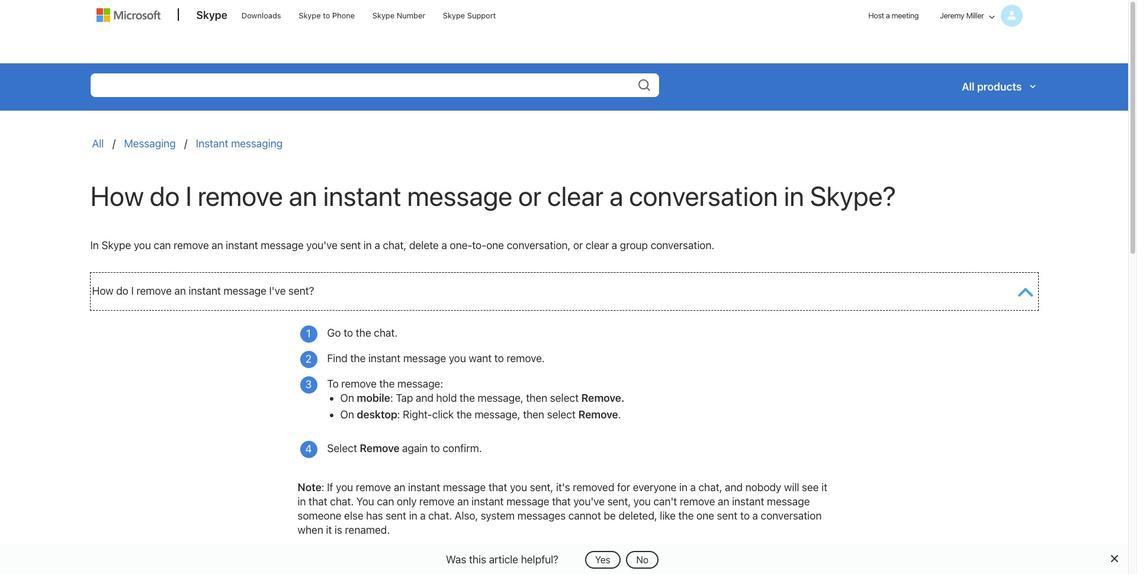 Task type: vqa. For each thing, say whether or not it's contained in the screenshot.
built-
no



Task type: locate. For each thing, give the bounding box(es) containing it.
0 vertical spatial you've
[[307, 240, 338, 252]]

1 vertical spatial conversation
[[761, 510, 822, 523]]

0 horizontal spatial and
[[416, 393, 434, 405]]

in left skype?
[[784, 180, 805, 212]]

you've up sent?
[[307, 240, 338, 252]]

that up system
[[489, 482, 508, 494]]

if
[[327, 482, 333, 494]]

0 horizontal spatial can
[[154, 240, 171, 252]]

skype inside skype link
[[196, 9, 227, 21]]

1 horizontal spatial can
[[377, 496, 394, 509]]

one right 'like'
[[697, 510, 715, 523]]

0 horizontal spatial sent
[[340, 240, 361, 252]]

one right one-
[[487, 240, 504, 252]]

i for how do i remove an instant message i've sent?
[[131, 285, 134, 298]]

conversation up conversation.
[[629, 180, 779, 212]]

skype support link
[[438, 1, 502, 29]]

remove inside dropdown button
[[137, 285, 172, 298]]

sent, left it's
[[530, 482, 554, 494]]

1 vertical spatial and
[[725, 482, 743, 494]]

do inside dropdown button
[[116, 285, 129, 298]]

to-
[[472, 240, 487, 252]]

will
[[785, 482, 800, 494]]

message left i've
[[224, 285, 267, 298]]

messaging
[[231, 137, 283, 150]]

1 horizontal spatial and
[[725, 482, 743, 494]]

else
[[344, 510, 364, 523]]

skype left phone
[[299, 11, 321, 20]]

1 horizontal spatial i
[[186, 180, 192, 212]]

1 vertical spatial how
[[92, 285, 114, 298]]

hold
[[436, 393, 457, 405]]

and left nobody
[[725, 482, 743, 494]]

0 horizontal spatial :
[[322, 482, 325, 494]]

None text field
[[90, 73, 659, 97]]

1 on from the top
[[340, 393, 354, 405]]

sent,
[[530, 482, 554, 494], [608, 496, 631, 509]]

0 horizontal spatial sent,
[[530, 482, 554, 494]]

chat. left also,
[[429, 510, 452, 523]]

select
[[550, 393, 579, 405], [547, 409, 576, 422]]

messaging link
[[124, 137, 176, 150]]

1 horizontal spatial or
[[574, 240, 583, 252]]

has
[[366, 510, 383, 523]]

chat, left nobody
[[699, 482, 723, 494]]

everyone
[[633, 482, 677, 494]]

how up in
[[90, 180, 144, 212]]

message up also,
[[443, 482, 486, 494]]

helpful?
[[521, 554, 559, 566]]

it right see on the right bottom of page
[[822, 482, 828, 494]]

article
[[489, 554, 519, 566]]

downloads
[[242, 11, 281, 20]]

select remove again to confirm.
[[327, 443, 482, 455]]

system
[[481, 510, 515, 523]]

to left phone
[[323, 11, 330, 20]]

on left desktop
[[340, 409, 354, 422]]

0 vertical spatial do
[[150, 180, 180, 212]]

2 vertical spatial chat.
[[429, 510, 452, 523]]

0 vertical spatial chat.
[[374, 327, 398, 340]]

confirm.
[[443, 443, 482, 455]]

remove
[[582, 393, 622, 405], [579, 409, 619, 422], [360, 443, 400, 455]]

host a meeting link
[[859, 1, 929, 31]]

or up conversation, on the top of the page
[[519, 180, 542, 212]]

the right the hold
[[460, 393, 475, 405]]

1 vertical spatial do
[[116, 285, 129, 298]]

avatar image
[[1001, 5, 1023, 27]]

all link
[[92, 137, 107, 150]]

to right go
[[344, 327, 353, 340]]

sent, down for
[[608, 496, 631, 509]]

skype left downloads link
[[196, 9, 227, 21]]

0 vertical spatial sent,
[[530, 482, 554, 494]]

0 vertical spatial can
[[154, 240, 171, 252]]

a
[[886, 11, 890, 20], [610, 180, 624, 212], [375, 240, 380, 252], [442, 240, 447, 252], [612, 240, 618, 252], [691, 482, 696, 494], [420, 510, 426, 523], [753, 510, 759, 523]]

cannot
[[569, 510, 601, 523]]

microsoft image
[[96, 8, 160, 22]]

like
[[660, 510, 676, 523]]

and down message: at the bottom left of page
[[416, 393, 434, 405]]

and inside : if you remove an instant message that you sent, it's removed for everyone in a chat, and nobody will see it in that chat. you can only remove an instant message that you've sent, you can't remove an instant message someone else has sent in a chat. also, system messages cannot be deleted, like the one sent to a conversation when it is renamed.
[[725, 482, 743, 494]]

1 vertical spatial it
[[326, 525, 332, 537]]

the inside : if you remove an instant message that you sent, it's removed for everyone in a chat, and nobody will see it in that chat. you can only remove an instant message that you've sent, you can't remove an instant message someone else has sent in a chat. also, system messages cannot be deleted, like the one sent to a conversation when it is renamed.
[[679, 510, 694, 523]]

chat. down the if
[[330, 496, 354, 509]]

message down will
[[767, 496, 810, 509]]

0 vertical spatial clear
[[548, 180, 604, 212]]

message
[[407, 180, 513, 212], [261, 240, 304, 252], [224, 285, 267, 298], [404, 353, 446, 365], [443, 482, 486, 494], [507, 496, 550, 509], [767, 496, 810, 509]]

1 vertical spatial sent,
[[608, 496, 631, 509]]

1 horizontal spatial you've
[[574, 496, 605, 509]]

skype left 'number'
[[373, 11, 395, 20]]

skype inside skype number "link"
[[373, 11, 395, 20]]

i inside dropdown button
[[131, 285, 134, 298]]

someone
[[298, 510, 342, 523]]

1 vertical spatial you've
[[574, 496, 605, 509]]

1 horizontal spatial one
[[697, 510, 715, 523]]

messages
[[518, 510, 566, 523]]

you up system
[[510, 482, 528, 494]]

an
[[289, 180, 317, 212], [212, 240, 223, 252], [175, 285, 186, 298], [394, 482, 406, 494], [458, 496, 469, 509], [718, 496, 730, 509]]

conversation down will
[[761, 510, 822, 523]]

conversation.
[[651, 240, 715, 252]]

0 vertical spatial i
[[186, 180, 192, 212]]

skype for skype support
[[443, 11, 465, 20]]

how down in
[[92, 285, 114, 298]]

can't
[[654, 496, 678, 509]]

deleted,
[[619, 510, 658, 523]]

you
[[134, 240, 151, 252], [449, 353, 466, 365], [336, 482, 353, 494], [510, 482, 528, 494], [634, 496, 651, 509]]

0 vertical spatial or
[[519, 180, 542, 212]]

1 horizontal spatial that
[[489, 482, 508, 494]]

skype inside skype to phone link
[[299, 11, 321, 20]]

you left want
[[449, 353, 466, 365]]

0 horizontal spatial one
[[487, 240, 504, 252]]

it left is
[[326, 525, 332, 537]]

1 vertical spatial on
[[340, 409, 354, 422]]

skype left support
[[443, 11, 465, 20]]

select right then at the left of the page
[[547, 409, 576, 422]]

see
[[802, 482, 819, 494]]

to
[[323, 11, 330, 20], [344, 327, 353, 340], [495, 353, 504, 365], [431, 443, 440, 455], [741, 510, 750, 523]]

a left delete
[[375, 240, 380, 252]]

the right 'like'
[[679, 510, 694, 523]]

message up message: at the bottom left of page
[[404, 353, 446, 365]]

or right conversation, on the top of the page
[[574, 240, 583, 252]]

0 vertical spatial .
[[622, 393, 625, 405]]

the right go
[[356, 327, 371, 340]]

1 horizontal spatial sent,
[[608, 496, 631, 509]]

skype right in
[[102, 240, 131, 252]]

menu bar
[[91, 1, 1038, 63]]

0 horizontal spatial i
[[131, 285, 134, 298]]

0 horizontal spatial chat.
[[330, 496, 354, 509]]

1 vertical spatial i
[[131, 285, 134, 298]]

skype for skype number
[[373, 11, 395, 20]]

downloads link
[[236, 1, 287, 29]]

a up group
[[610, 180, 624, 212]]

.
[[622, 393, 625, 405], [619, 409, 621, 422]]

: left the if
[[322, 482, 325, 494]]

on
[[340, 393, 354, 405], [340, 409, 354, 422]]

you've up cannot on the bottom of the page
[[574, 496, 605, 509]]

it
[[822, 482, 828, 494], [326, 525, 332, 537]]

chat. right go
[[374, 327, 398, 340]]

1 vertical spatial :
[[322, 482, 325, 494]]

2 horizontal spatial chat.
[[429, 510, 452, 523]]

message up one-
[[407, 180, 513, 212]]

skype
[[196, 9, 227, 21], [299, 11, 321, 20], [373, 11, 395, 20], [443, 11, 465, 20], [102, 240, 131, 252]]

1 horizontal spatial :
[[391, 393, 393, 405]]

that up someone
[[309, 496, 328, 509]]

0 vertical spatial select
[[550, 393, 579, 405]]

jeremy miller
[[941, 11, 985, 20]]

to down nobody
[[741, 510, 750, 523]]

:
[[391, 393, 393, 405], [322, 482, 325, 494]]

the
[[356, 327, 371, 340], [351, 353, 366, 365], [380, 378, 395, 391], [460, 393, 475, 405], [457, 409, 472, 422], [679, 510, 694, 523]]

chat.
[[374, 327, 398, 340], [330, 496, 354, 509], [429, 510, 452, 523]]

0 horizontal spatial or
[[519, 180, 542, 212]]

that
[[489, 482, 508, 494], [309, 496, 328, 509], [552, 496, 571, 509]]

in down the note
[[298, 496, 306, 509]]

1 vertical spatial select
[[547, 409, 576, 422]]

that down it's
[[552, 496, 571, 509]]

click
[[432, 409, 454, 422]]

2 on from the top
[[340, 409, 354, 422]]

you've
[[307, 240, 338, 252], [574, 496, 605, 509]]

it's
[[556, 482, 571, 494]]

0 vertical spatial it
[[822, 482, 828, 494]]

chat, inside : if you remove an instant message that you sent, it's removed for everyone in a chat, and nobody will see it in that chat. you can only remove an instant message that you've sent, you can't remove an instant message someone else has sent in a chat. also, system messages cannot be deleted, like the one sent to a conversation when it is renamed.
[[699, 482, 723, 494]]

mobile
[[357, 393, 391, 405]]

0 horizontal spatial chat,
[[383, 240, 407, 252]]

instant inside dropdown button
[[189, 285, 221, 298]]

clear
[[548, 180, 604, 212], [586, 240, 609, 252]]

1 horizontal spatial do
[[150, 180, 180, 212]]

conversation
[[629, 180, 779, 212], [761, 510, 822, 523]]

remove
[[198, 180, 283, 212], [174, 240, 209, 252], [137, 285, 172, 298], [342, 378, 377, 391], [356, 482, 391, 494], [420, 496, 455, 509], [680, 496, 716, 509]]

1 horizontal spatial it
[[822, 482, 828, 494]]

to
[[327, 378, 339, 391]]

removed
[[573, 482, 615, 494]]

you've inside : if you remove an instant message that you sent, it's removed for everyone in a chat, and nobody will see it in that chat. you can only remove an instant message that you've sent, you can't remove an instant message someone else has sent in a chat. also, system messages cannot be deleted, like the one sent to a conversation when it is renamed.
[[574, 496, 605, 509]]

in down only
[[409, 510, 418, 523]]

0 vertical spatial on
[[340, 393, 354, 405]]

1 vertical spatial one
[[697, 510, 715, 523]]

1 vertical spatial .
[[619, 409, 621, 422]]

conversation inside : if you remove an instant message that you sent, it's removed for everyone in a chat, and nobody will see it in that chat. you can only remove an instant message that you've sent, you can't remove an instant message someone else has sent in a chat. also, system messages cannot be deleted, like the one sent to a conversation when it is renamed.
[[761, 510, 822, 523]]

0 vertical spatial remove
[[582, 393, 622, 405]]

or
[[519, 180, 542, 212], [574, 240, 583, 252]]

sent
[[340, 240, 361, 252], [386, 510, 407, 523], [717, 510, 738, 523]]

chat, left delete
[[383, 240, 407, 252]]

go to the chat.
[[327, 327, 398, 340]]

delete
[[409, 240, 439, 252]]

to inside : if you remove an instant message that you sent, it's removed for everyone in a chat, and nobody will see it in that chat. you can only remove an instant message that you've sent, you can't remove an instant message someone else has sent in a chat. also, system messages cannot be deleted, like the one sent to a conversation when it is renamed.
[[741, 510, 750, 523]]

1 vertical spatial chat,
[[699, 482, 723, 494]]

1 vertical spatial can
[[377, 496, 394, 509]]

skype support
[[443, 11, 496, 20]]

all
[[92, 137, 107, 150]]

0 horizontal spatial do
[[116, 285, 129, 298]]

on left mobile
[[340, 393, 354, 405]]

: left tap
[[391, 393, 393, 405]]

skype inside skype support link
[[443, 11, 465, 20]]

number
[[397, 11, 426, 20]]

skype for skype to phone
[[299, 11, 321, 20]]

1 horizontal spatial chat,
[[699, 482, 723, 494]]

can
[[154, 240, 171, 252], [377, 496, 394, 509]]

0 vertical spatial one
[[487, 240, 504, 252]]

nobody
[[746, 482, 782, 494]]

0 vertical spatial conversation
[[629, 180, 779, 212]]

how inside dropdown button
[[92, 285, 114, 298]]

select
[[327, 443, 357, 455]]

one
[[487, 240, 504, 252], [697, 510, 715, 523]]

select right message, then
[[550, 393, 579, 405]]

0 vertical spatial how
[[90, 180, 144, 212]]

0 vertical spatial and
[[416, 393, 434, 405]]

0 vertical spatial :
[[391, 393, 393, 405]]



Task type: describe. For each thing, give the bounding box(es) containing it.
messaging
[[124, 137, 176, 150]]

find the instant message you want to remove.
[[327, 353, 545, 365]]

0 horizontal spatial that
[[309, 496, 328, 509]]

a down nobody
[[753, 510, 759, 523]]

to right want
[[495, 353, 504, 365]]

no button
[[627, 551, 659, 569]]

: if you remove an instant message that you sent, it's removed for everyone in a chat, and nobody will see it in that chat. you can only remove an instant message that you've sent, you can't remove an instant message someone else has sent in a chat. also, system messages cannot be deleted, like the one sent to a conversation when it is renamed.
[[298, 482, 828, 537]]

message inside dropdown button
[[224, 285, 267, 298]]

one-
[[450, 240, 472, 252]]

2 horizontal spatial sent
[[717, 510, 738, 523]]

do for how do i remove an instant message or clear a conversation in skype?
[[150, 180, 180, 212]]

the right find
[[351, 353, 366, 365]]

1 horizontal spatial sent
[[386, 510, 407, 523]]

instant
[[196, 137, 228, 150]]

for
[[618, 482, 631, 494]]

only
[[397, 496, 417, 509]]

dismiss the survey image
[[1110, 555, 1119, 564]]

be
[[604, 510, 616, 523]]

a left also,
[[420, 510, 426, 523]]

is
[[335, 525, 343, 537]]

can inside : if you remove an instant message that you sent, it's removed for everyone in a chat, and nobody will see it in that chat. you can only remove an instant message that you've sent, you can't remove an instant message someone else has sent in a chat. also, system messages cannot be deleted, like the one sent to a conversation when it is renamed.
[[377, 496, 394, 509]]

miller
[[967, 11, 985, 20]]

desktop
[[357, 409, 398, 422]]

a right host
[[886, 11, 890, 20]]

instant messaging link
[[196, 137, 283, 150]]

in right everyone
[[680, 482, 688, 494]]

yes
[[596, 555, 611, 566]]

remove.
[[507, 353, 545, 365]]

skype to phone
[[299, 11, 355, 20]]

do for how do i remove an instant message i've sent?
[[116, 285, 129, 298]]

0 horizontal spatial it
[[326, 525, 332, 537]]

to remove the message: on mobile : tap and hold the message, then select remove . on desktop : right-click the message, then select remove .
[[327, 378, 625, 422]]

: inside to remove the message: on mobile : tap and hold the message, then select remove . on desktop : right-click the message, then select remove .
[[391, 393, 393, 405]]

the right click
[[457, 409, 472, 422]]

2 horizontal spatial that
[[552, 496, 571, 509]]

you right the if
[[336, 482, 353, 494]]

meeting
[[892, 11, 919, 20]]

message,
[[475, 409, 521, 422]]

i've
[[269, 285, 286, 298]]

renamed.
[[345, 525, 390, 537]]

you up deleted,
[[634, 496, 651, 509]]

skype link
[[191, 1, 233, 33]]

message up i've
[[261, 240, 304, 252]]

support
[[467, 11, 496, 20]]

1 vertical spatial clear
[[586, 240, 609, 252]]

sent?
[[289, 285, 314, 298]]

and inside to remove the message: on mobile : tap and hold the message, then select remove . on desktop : right-click the message, then select remove .
[[416, 393, 434, 405]]

how do i remove an instant message i've sent?
[[92, 285, 314, 298]]

to right again
[[431, 443, 440, 455]]

message up messages
[[507, 496, 550, 509]]

find
[[327, 353, 348, 365]]

how do i remove an instant message i've sent? link
[[92, 281, 1005, 303]]

a left group
[[612, 240, 618, 252]]

skype number link
[[367, 1, 431, 29]]

1 vertical spatial or
[[574, 240, 583, 252]]

then
[[523, 409, 545, 422]]

: right-
[[398, 409, 433, 422]]

skype number
[[373, 11, 426, 20]]

this
[[469, 554, 487, 566]]

phone
[[332, 11, 355, 20]]

go
[[327, 327, 341, 340]]

in
[[90, 240, 99, 252]]

in skype you can remove an instant message you've sent in a chat, delete a one-to-one conversation, or clear a group conversation.
[[90, 240, 715, 252]]

how for how do i remove an instant message or clear a conversation in skype?
[[90, 180, 144, 212]]

a right everyone
[[691, 482, 696, 494]]

menu bar containing host a meeting
[[91, 1, 1038, 63]]

an inside dropdown button
[[175, 285, 186, 298]]

want
[[469, 353, 492, 365]]

1 vertical spatial remove
[[579, 409, 619, 422]]

message:
[[398, 378, 443, 391]]

how do i remove an instant message or clear a conversation in skype?
[[90, 180, 897, 212]]

host
[[869, 11, 885, 20]]

2 vertical spatial remove
[[360, 443, 400, 455]]

when
[[298, 525, 324, 537]]

in left delete
[[364, 240, 372, 252]]

host a meeting
[[869, 11, 919, 20]]

also,
[[455, 510, 478, 523]]

tap
[[396, 393, 413, 405]]

one inside : if you remove an instant message that you sent, it's removed for everyone in a chat, and nobody will see it in that chat. you can only remove an instant message that you've sent, you can't remove an instant message someone else has sent in a chat. also, system messages cannot be deleted, like the one sent to a conversation when it is renamed.
[[697, 510, 715, 523]]

note
[[298, 482, 322, 494]]

skype to phone link
[[293, 1, 360, 29]]

0 vertical spatial chat,
[[383, 240, 407, 252]]

was this article helpful?
[[446, 554, 559, 566]]

group
[[620, 240, 648, 252]]

again
[[402, 443, 428, 455]]

i for how do i remove an instant message or clear a conversation in skype?
[[186, 180, 192, 212]]

was
[[446, 554, 467, 566]]

jeremy
[[941, 11, 965, 20]]

conversation,
[[507, 240, 571, 252]]

message, then
[[478, 393, 548, 405]]

: inside : if you remove an instant message that you sent, it's removed for everyone in a chat, and nobody will see it in that chat. you can only remove an instant message that you've sent, you can't remove an instant message someone else has sent in a chat. also, system messages cannot be deleted, like the one sent to a conversation when it is renamed.
[[322, 482, 325, 494]]

1 vertical spatial chat.
[[330, 496, 354, 509]]

0 horizontal spatial you've
[[307, 240, 338, 252]]

jeremy miller link
[[935, 1, 1029, 34]]

skype?
[[811, 180, 897, 212]]

skype for skype
[[196, 9, 227, 21]]

remove inside to remove the message: on mobile : tap and hold the message, then select remove . on desktop : right-click the message, then select remove .
[[342, 378, 377, 391]]

yes button
[[586, 551, 621, 569]]

you right in
[[134, 240, 151, 252]]

instant messaging
[[196, 137, 283, 150]]

you
[[357, 496, 374, 509]]

a left one-
[[442, 240, 447, 252]]

no
[[637, 555, 649, 566]]

how for how do i remove an instant message i've sent?
[[92, 285, 114, 298]]

1 horizontal spatial chat.
[[374, 327, 398, 340]]

how do i remove an instant message i've sent? button
[[90, 273, 1039, 311]]

the up mobile
[[380, 378, 395, 391]]



